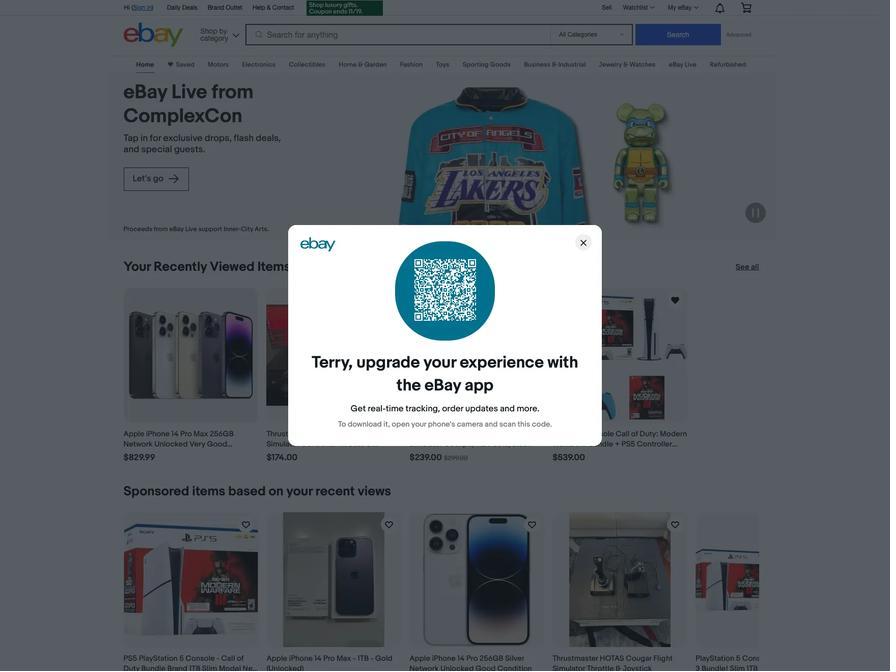 Task type: describe. For each thing, give the bounding box(es) containing it.
based
[[228, 484, 266, 500]]

call inside ps5 playstation 5 console - call of duty bundle brand 1tb slim model ne
[[221, 654, 235, 664]]

let's
[[133, 174, 151, 184]]

thrustmaster hotas cougar f16 flight simulator controller throttle & joystick
[[267, 429, 399, 459]]

f16
[[367, 429, 378, 439]]

ebay left support at left
[[169, 225, 184, 233]]

proceeds from ebay live support inner-city arts.
[[124, 225, 269, 233]]

sporting goods
[[463, 61, 511, 69]]

all
[[751, 262, 759, 272]]

go
[[153, 174, 164, 184]]

download
[[348, 420, 382, 429]]

& for contact
[[267, 4, 271, 11]]

next
[[410, 429, 426, 439]]

throttle inside the "thrustmaster hotas cougar flight simulator throttle & joystick"
[[587, 664, 614, 671]]

industrial
[[558, 61, 586, 69]]

open
[[392, 420, 410, 429]]

model inside ps5 playstation 5 console - call of duty bundle brand 1tb slim model ne
[[219, 664, 241, 671]]

256gb inside apple iphone 14 pro 256gb silver network unlocked good condition
[[480, 654, 504, 664]]

on
[[269, 484, 284, 500]]

simulator inside thrustmaster hotas cougar f16 flight simulator controller throttle & joystick
[[267, 439, 299, 449]]

camera
[[457, 420, 483, 429]]

refurbished
[[710, 61, 746, 69]]

condition inside apple iphone 14 pro 256gb silver network unlocked good condition
[[497, 664, 532, 671]]

daily deals link
[[167, 3, 197, 14]]

brand inside ps5 playstation 5 console - call of duty bundle brand 1tb slim model ne
[[167, 664, 187, 671]]

1 vertical spatial ps5
[[622, 439, 635, 449]]

hotas for controller
[[314, 429, 338, 439]]

gt
[[481, 429, 491, 439]]

s015,
[[493, 439, 511, 449]]

apple iphone 14 pro 256gb silver network unlocked good condition link
[[410, 512, 545, 671]]

of inside ps5 slim console call of duty: modern warfare iii bundle + ps5 controller blue
[[631, 429, 638, 439]]

model inside playstation 5 console modern warfare 3 bundle! slim 1tb model
[[760, 664, 782, 671]]

items
[[192, 484, 225, 500]]

ebay live
[[669, 61, 697, 69]]

hi ( sign in )
[[124, 4, 153, 11]]

experience
[[460, 353, 544, 373]]

views
[[358, 484, 391, 500]]

blue
[[553, 450, 568, 459]]

real-
[[368, 404, 386, 414]]

pro for condition
[[466, 654, 478, 664]]

pro for (unlocked)
[[323, 654, 335, 664]]

apple iphone 14 pro max - 1tb - gold (unlocked)
[[267, 654, 393, 671]]

see all link
[[736, 262, 759, 272]]

pro for good
[[180, 429, 192, 439]]

your inside terry, upgrade your experience with the ebay app
[[424, 353, 456, 373]]

business & industrial
[[524, 61, 586, 69]]

jewelry
[[599, 61, 622, 69]]

deals
[[182, 4, 197, 11]]

contact
[[272, 4, 294, 11]]

warfare inside playstation 5 console modern warfare 3 bundle! slim 1tb model
[[802, 654, 829, 664]]

arts.
[[255, 225, 269, 233]]

phone's
[[428, 420, 455, 429]]

items
[[258, 259, 291, 275]]

order
[[442, 404, 463, 414]]

modern inside playstation 5 console modern warfare 3 bundle! slim 1tb model
[[773, 654, 801, 664]]

apple iphone 14 pro max 256gb network unlocked very good condition
[[124, 429, 234, 459]]

max for 256gb
[[194, 429, 208, 439]]

bundle inside ps5 playstation 5 console - call of duty bundle brand 1tb slim model ne
[[141, 664, 166, 671]]

flight inside thrustmaster hotas cougar f16 flight simulator controller throttle & joystick
[[380, 429, 399, 439]]

terry, upgrade your experience with the ebay app element
[[312, 353, 578, 396]]

iphone for apple iphone 14 pro max 256gb network unlocked very good condition
[[146, 429, 170, 439]]

upgrade
[[356, 353, 420, 373]]

slim inside ps5 slim console call of duty: modern warfare iii bundle + ps5 controller blue
[[568, 429, 583, 439]]

special
[[141, 144, 172, 155]]

ebay right the "watches"
[[669, 61, 683, 69]]

5 inside ps5 playstation 5 console - call of duty bundle brand 1tb slim model ne
[[179, 654, 184, 664]]

sponsored
[[124, 484, 189, 500]]

1 vertical spatial from
[[154, 225, 168, 233]]

$539.00 text field
[[553, 453, 585, 463]]

cockpit,
[[444, 439, 474, 449]]

drops,
[[205, 133, 232, 144]]

1 horizontal spatial and
[[485, 420, 498, 429]]

support
[[198, 225, 222, 233]]

get the coupon image
[[306, 1, 383, 16]]

& for garden
[[358, 61, 363, 69]]

fashion link
[[400, 61, 423, 69]]

brand outlet
[[208, 4, 242, 11]]

iii
[[582, 439, 587, 449]]

saved
[[176, 61, 195, 69]]

unlocked for good
[[441, 664, 474, 671]]

- inside ps5 playstation 5 console - call of duty bundle brand 1tb slim model ne
[[217, 654, 220, 664]]

flight inside the "thrustmaster hotas cougar flight simulator throttle & joystick"
[[654, 654, 673, 664]]

$299.00
[[444, 454, 468, 462]]

exclusive
[[163, 133, 203, 144]]

guests.
[[174, 144, 205, 155]]

let's go link
[[124, 167, 189, 191]]

watchlist link
[[618, 2, 659, 14]]

$829.99
[[124, 453, 155, 463]]

proceeds
[[124, 225, 153, 233]]

to
[[338, 420, 346, 429]]

call inside ps5 slim console call of duty: modern warfare iii bundle + ps5 controller blue
[[616, 429, 630, 439]]

apple iphone 14 pro 256gb silver network unlocked good condition
[[410, 654, 532, 671]]

ebay inside my ebay link
[[678, 4, 692, 11]]

(
[[131, 4, 133, 11]]

sign
[[133, 4, 145, 11]]

ebay live from complexcon link
[[124, 80, 293, 129]]

and inside ebay live from complexcon tap in for exclusive drops, flash deals, and special guests.
[[124, 144, 139, 155]]

slim inside playstation 5 console modern warfare 3 bundle! slim 1tb model
[[730, 664, 745, 671]]

home for home & garden
[[339, 61, 357, 69]]

sell link
[[597, 4, 617, 11]]

1tb inside ps5 playstation 5 console - call of duty bundle brand 1tb slim model ne
[[189, 664, 201, 671]]

sign in link
[[133, 4, 152, 11]]

see all
[[736, 262, 759, 272]]

brand inside account navigation
[[208, 4, 224, 11]]

ebay live link
[[669, 61, 697, 69]]

silver
[[505, 654, 524, 664]]

my ebay link
[[662, 2, 703, 14]]

your recently viewed items link
[[124, 259, 291, 275]]

tap
[[124, 133, 138, 144]]

recently
[[154, 259, 207, 275]]

next level racing f-gt lite foldable simulator cockpit, nlr-s015, black $239.00 $299.00
[[410, 429, 536, 463]]

network for apple iphone 14 pro max 256gb network unlocked very good condition
[[124, 439, 153, 449]]

get
[[351, 404, 366, 414]]

simulator inside the "thrustmaster hotas cougar flight simulator throttle & joystick"
[[553, 664, 585, 671]]

in inside account navigation
[[147, 4, 152, 11]]

jewelry & watches link
[[599, 61, 656, 69]]

sponsored items based on your recent views
[[124, 484, 391, 500]]

ps5 for ps5 playstation 5 console - call of duty bundle brand 1tb slim model ne
[[124, 654, 137, 664]]

your for camera
[[411, 420, 426, 429]]

help & contact
[[253, 4, 294, 11]]

console inside ps5 playstation 5 console - call of duty bundle brand 1tb slim model ne
[[186, 654, 215, 664]]

max for -
[[337, 654, 351, 664]]

to download it, open your phone's camera and scan this code.
[[338, 420, 552, 429]]

toys
[[436, 61, 450, 69]]

thrustmaster hotas cougar flight simulator throttle & joystick link
[[553, 512, 688, 671]]

joystick inside thrustmaster hotas cougar f16 flight simulator controller throttle & joystick
[[267, 450, 296, 459]]

iphone for apple iphone 14 pro max - 1tb - gold (unlocked)
[[289, 654, 313, 664]]

jewelry & watches
[[599, 61, 656, 69]]

2 horizontal spatial and
[[500, 404, 515, 414]]

3 - from the left
[[371, 654, 374, 664]]

saved link
[[173, 61, 195, 69]]



Task type: locate. For each thing, give the bounding box(es) containing it.
1tb inside playstation 5 console modern warfare 3 bundle! slim 1tb model
[[747, 664, 758, 671]]

256gb inside apple iphone 14 pro max 256gb network unlocked very good condition
[[210, 429, 234, 439]]

1tb inside apple iphone 14 pro max - 1tb - gold (unlocked)
[[358, 654, 369, 664]]

+
[[615, 439, 620, 449]]

1 horizontal spatial network
[[410, 664, 439, 671]]

1 vertical spatial network
[[410, 664, 439, 671]]

apple right gold
[[410, 654, 430, 664]]

warfare inside ps5 slim console call of duty: modern warfare iii bundle + ps5 controller blue
[[553, 439, 580, 449]]

electronics link
[[242, 61, 276, 69]]

business & industrial link
[[524, 61, 586, 69]]

deals,
[[256, 133, 281, 144]]

0 horizontal spatial home
[[136, 61, 154, 69]]

hotas for &
[[600, 654, 624, 664]]

2 horizontal spatial slim
[[730, 664, 745, 671]]

1 horizontal spatial console
[[585, 429, 614, 439]]

controller down duty: on the bottom right of the page
[[637, 439, 672, 449]]

ps5 inside ps5 playstation 5 console - call of duty bundle brand 1tb slim model ne
[[124, 654, 137, 664]]

thrustmaster inside thrustmaster hotas cougar f16 flight simulator controller throttle & joystick
[[267, 429, 312, 439]]

controller
[[301, 439, 336, 449], [637, 439, 672, 449]]

hotas inside the "thrustmaster hotas cougar flight simulator throttle & joystick"
[[600, 654, 624, 664]]

bundle inside ps5 slim console call of duty: modern warfare iii bundle + ps5 controller blue
[[589, 439, 613, 449]]

0 horizontal spatial ps5
[[124, 654, 137, 664]]

home left saved "link"
[[136, 61, 154, 69]]

0 vertical spatial brand
[[208, 4, 224, 11]]

iphone inside apple iphone 14 pro max - 1tb - gold (unlocked)
[[289, 654, 313, 664]]

apple for apple iphone 14 pro 256gb silver network unlocked good condition
[[410, 654, 430, 664]]

home for home
[[136, 61, 154, 69]]

city
[[241, 225, 253, 233]]

2 horizontal spatial apple
[[410, 654, 430, 664]]

14 inside apple iphone 14 pro max 256gb network unlocked very good condition
[[171, 429, 179, 439]]

1 horizontal spatial max
[[337, 654, 351, 664]]

0 vertical spatial throttle
[[338, 439, 365, 449]]

controller inside ps5 slim console call of duty: modern warfare iii bundle + ps5 controller blue
[[637, 439, 672, 449]]

get real-time tracking, order updates and more. element
[[351, 404, 540, 414]]

black
[[512, 439, 531, 449]]

inner-
[[224, 225, 241, 233]]

viewed
[[210, 259, 255, 275]]

sporting
[[463, 61, 489, 69]]

1 5 from the left
[[179, 654, 184, 664]]

2 horizontal spatial console
[[742, 654, 772, 664]]

good inside apple iphone 14 pro 256gb silver network unlocked good condition
[[476, 664, 496, 671]]

0 horizontal spatial thrustmaster
[[267, 429, 312, 439]]

1 horizontal spatial 14
[[314, 654, 322, 664]]

1 vertical spatial modern
[[773, 654, 801, 664]]

in inside ebay live from complexcon tap in for exclusive drops, flash deals, and special guests.
[[141, 133, 148, 144]]

1 horizontal spatial call
[[616, 429, 630, 439]]

1 horizontal spatial model
[[760, 664, 782, 671]]

0 horizontal spatial playstation
[[139, 654, 178, 664]]

0 horizontal spatial iphone
[[146, 429, 170, 439]]

apple inside apple iphone 14 pro max - 1tb - gold (unlocked)
[[267, 654, 287, 664]]

watchlist
[[623, 4, 648, 11]]

max inside apple iphone 14 pro max - 1tb - gold (unlocked)
[[337, 654, 351, 664]]

(unlocked)
[[267, 664, 304, 671]]

14 for good
[[171, 429, 179, 439]]

brand outlet link
[[208, 3, 242, 14]]

1 vertical spatial joystick
[[623, 664, 652, 671]]

cougar
[[340, 429, 366, 439], [626, 654, 652, 664]]

condition down silver
[[497, 664, 532, 671]]

-
[[217, 654, 220, 664], [353, 654, 356, 664], [371, 654, 374, 664]]

1 vertical spatial brand
[[167, 664, 187, 671]]

& for watches
[[623, 61, 628, 69]]

help
[[253, 4, 265, 11]]

0 vertical spatial network
[[124, 439, 153, 449]]

& for industrial
[[552, 61, 557, 69]]

14 inside apple iphone 14 pro 256gb silver network unlocked good condition
[[458, 654, 465, 664]]

0 vertical spatial call
[[616, 429, 630, 439]]

my ebay
[[668, 4, 692, 11]]

$239.00
[[410, 453, 442, 463]]

0 horizontal spatial call
[[221, 654, 235, 664]]

model
[[219, 664, 241, 671], [760, 664, 782, 671]]

fashion
[[400, 61, 423, 69]]

your for views
[[286, 484, 313, 500]]

0 horizontal spatial controller
[[301, 439, 336, 449]]

apple for apple iphone 14 pro max - 1tb - gold (unlocked)
[[267, 654, 287, 664]]

unlocked inside apple iphone 14 pro max 256gb network unlocked very good condition
[[154, 439, 188, 449]]

1 model from the left
[[219, 664, 241, 671]]

1 vertical spatial unlocked
[[441, 664, 474, 671]]

joystick inside the "thrustmaster hotas cougar flight simulator throttle & joystick"
[[623, 664, 652, 671]]

to download it, open your phone's camera and scan this code. element
[[338, 420, 552, 429]]

ps5 playstation 5 console - call of duty bundle brand 1tb slim model ne
[[124, 654, 258, 671]]

console inside ps5 slim console call of duty: modern warfare iii bundle + ps5 controller blue
[[585, 429, 614, 439]]

14
[[171, 429, 179, 439], [314, 654, 322, 664], [458, 654, 465, 664]]

ps5 right + at the bottom of page
[[622, 439, 635, 449]]

0 vertical spatial modern
[[660, 429, 687, 439]]

1 horizontal spatial throttle
[[587, 664, 614, 671]]

max up very
[[194, 429, 208, 439]]

1 horizontal spatial controller
[[637, 439, 672, 449]]

none submit inside banner
[[636, 24, 721, 45]]

ps5 playstation 5 console - call of duty bundle brand 1tb slim model ne link
[[124, 512, 258, 671]]

iphone inside apple iphone 14 pro 256gb silver network unlocked good condition
[[432, 654, 456, 664]]

your
[[424, 353, 456, 373], [411, 420, 426, 429], [286, 484, 313, 500]]

brand
[[208, 4, 224, 11], [167, 664, 187, 671]]

1 horizontal spatial from
[[212, 80, 254, 104]]

modern
[[660, 429, 687, 439], [773, 654, 801, 664]]

and up 'scan'
[[500, 404, 515, 414]]

2 horizontal spatial simulator
[[553, 664, 585, 671]]

bundle right the duty
[[141, 664, 166, 671]]

1 horizontal spatial home
[[339, 61, 357, 69]]

2 - from the left
[[353, 654, 356, 664]]

brand right the duty
[[167, 664, 187, 671]]

console for playstation
[[742, 654, 772, 664]]

updates
[[465, 404, 498, 414]]

in right sign
[[147, 4, 152, 11]]

live left support at left
[[185, 225, 197, 233]]

get real-time tracking, order updates and more.
[[351, 404, 540, 414]]

home left 'garden'
[[339, 61, 357, 69]]

0 horizontal spatial 5
[[179, 654, 184, 664]]

your recently viewed items
[[124, 259, 291, 275]]

console
[[585, 429, 614, 439], [186, 654, 215, 664], [742, 654, 772, 664]]

0 vertical spatial in
[[147, 4, 152, 11]]

in left for
[[141, 133, 148, 144]]

your
[[124, 259, 151, 275]]

14 for (unlocked)
[[314, 654, 322, 664]]

0 horizontal spatial cougar
[[340, 429, 366, 439]]

0 horizontal spatial model
[[219, 664, 241, 671]]

1 vertical spatial bundle
[[141, 664, 166, 671]]

0 horizontal spatial -
[[217, 654, 220, 664]]

thrustmaster inside the "thrustmaster hotas cougar flight simulator throttle & joystick"
[[553, 654, 598, 664]]

cougar inside thrustmaster hotas cougar f16 flight simulator controller throttle & joystick
[[340, 429, 366, 439]]

app
[[465, 376, 494, 396]]

condition inside apple iphone 14 pro max 256gb network unlocked very good condition
[[124, 450, 158, 459]]

network inside apple iphone 14 pro max 256gb network unlocked very good condition
[[124, 439, 153, 449]]

1 vertical spatial call
[[221, 654, 235, 664]]

2 vertical spatial your
[[286, 484, 313, 500]]

ebay up the get real-time tracking, order updates and more. element
[[425, 376, 461, 396]]

refurbished link
[[710, 61, 746, 69]]

1 vertical spatial warfare
[[802, 654, 829, 664]]

0 horizontal spatial joystick
[[267, 450, 296, 459]]

ps5 for ps5 slim console call of duty: modern warfare iii bundle + ps5 controller blue
[[553, 429, 566, 439]]

None submit
[[636, 24, 721, 45]]

it,
[[384, 420, 390, 429]]

1 vertical spatial your
[[411, 420, 426, 429]]

racing
[[448, 429, 472, 439]]

ebay live from complexcon tap in for exclusive drops, flash deals, and special guests.
[[124, 80, 281, 155]]

1 - from the left
[[217, 654, 220, 664]]

live for ebay live from complexcon tap in for exclusive drops, flash deals, and special guests.
[[172, 80, 207, 104]]

hi
[[124, 4, 130, 11]]

0 horizontal spatial bundle
[[141, 664, 166, 671]]

from right proceeds
[[154, 225, 168, 233]]

2 5 from the left
[[736, 654, 741, 664]]

apple iphone 14 pro max - 1tb - gold (unlocked) link
[[267, 512, 401, 671]]

hotas inside thrustmaster hotas cougar f16 flight simulator controller throttle & joystick
[[314, 429, 338, 439]]

0 vertical spatial thrustmaster
[[267, 429, 312, 439]]

from inside ebay live from complexcon tap in for exclusive drops, flash deals, and special guests.
[[212, 80, 254, 104]]

1 horizontal spatial -
[[353, 654, 356, 664]]

f-
[[474, 429, 481, 439]]

1 vertical spatial of
[[237, 654, 244, 664]]

1 horizontal spatial unlocked
[[441, 664, 474, 671]]

console inside playstation 5 console modern warfare 3 bundle! slim 1tb model
[[742, 654, 772, 664]]

thrustmaster for throttle
[[553, 654, 598, 664]]

apple up $829.99
[[124, 429, 144, 439]]

& inside thrustmaster hotas cougar f16 flight simulator controller throttle & joystick
[[366, 439, 372, 449]]

1 controller from the left
[[301, 439, 336, 449]]

from down motors 'link'
[[212, 80, 254, 104]]

electronics
[[242, 61, 276, 69]]

2 model from the left
[[760, 664, 782, 671]]

2 home from the left
[[339, 61, 357, 69]]

network
[[124, 439, 153, 449], [410, 664, 439, 671]]

watches
[[630, 61, 656, 69]]

1 horizontal spatial 256gb
[[480, 654, 504, 664]]

0 vertical spatial warfare
[[553, 439, 580, 449]]

0 vertical spatial of
[[631, 429, 638, 439]]

terry, upgrade your experience with the ebay app dialog
[[0, 0, 890, 671]]

1 horizontal spatial bundle
[[589, 439, 613, 449]]

cougar for throttle
[[340, 429, 366, 439]]

simulator inside next level racing f-gt lite foldable simulator cockpit, nlr-s015, black $239.00 $299.00
[[410, 439, 442, 449]]

iphone inside apple iphone 14 pro max 256gb network unlocked very good condition
[[146, 429, 170, 439]]

pro inside apple iphone 14 pro max - 1tb - gold (unlocked)
[[323, 654, 335, 664]]

account navigation
[[118, 0, 759, 17]]

playstation inside playstation 5 console modern warfare 3 bundle! slim 1tb model
[[696, 654, 735, 664]]

$174.00
[[267, 453, 298, 463]]

network for apple iphone 14 pro 256gb silver network unlocked good condition
[[410, 664, 439, 671]]

2 playstation from the left
[[696, 654, 735, 664]]

lite
[[492, 429, 505, 439]]

0 horizontal spatial hotas
[[314, 429, 338, 439]]

0 horizontal spatial throttle
[[338, 439, 365, 449]]

0 vertical spatial ps5
[[553, 429, 566, 439]]

home & garden link
[[339, 61, 387, 69]]

banner
[[118, 0, 759, 49]]

256gb
[[210, 429, 234, 439], [480, 654, 504, 664]]

pro inside apple iphone 14 pro max 256gb network unlocked very good condition
[[180, 429, 192, 439]]

duty:
[[640, 429, 658, 439]]

ebay inside terry, upgrade your experience with the ebay app
[[425, 376, 461, 396]]

0 horizontal spatial simulator
[[267, 439, 299, 449]]

2 vertical spatial ps5
[[124, 654, 137, 664]]

banner containing sell
[[118, 0, 759, 49]]

let's go
[[133, 174, 165, 184]]

1 horizontal spatial of
[[631, 429, 638, 439]]

0 horizontal spatial apple
[[124, 429, 144, 439]]

console for ps5
[[585, 429, 614, 439]]

playstation inside ps5 playstation 5 console - call of duty bundle brand 1tb slim model ne
[[139, 654, 178, 664]]

2 horizontal spatial ps5
[[622, 439, 635, 449]]

code.
[[532, 420, 552, 429]]

playstation
[[139, 654, 178, 664], [696, 654, 735, 664]]

2 vertical spatial live
[[185, 225, 197, 233]]

2 horizontal spatial 1tb
[[747, 664, 758, 671]]

and left 'scan'
[[485, 420, 498, 429]]

2 horizontal spatial pro
[[466, 654, 478, 664]]

0 horizontal spatial flight
[[380, 429, 399, 439]]

live down saved
[[172, 80, 207, 104]]

see
[[736, 262, 750, 272]]

1 horizontal spatial warfare
[[802, 654, 829, 664]]

slim inside ps5 playstation 5 console - call of duty bundle brand 1tb slim model ne
[[202, 664, 217, 671]]

flash
[[234, 133, 254, 144]]

help & contact link
[[253, 3, 294, 14]]

1 vertical spatial cougar
[[626, 654, 652, 664]]

&
[[267, 4, 271, 11], [358, 61, 363, 69], [552, 61, 557, 69], [623, 61, 628, 69], [366, 439, 372, 449], [616, 664, 621, 671]]

5 inside playstation 5 console modern warfare 3 bundle! slim 1tb model
[[736, 654, 741, 664]]

1 horizontal spatial 5
[[736, 654, 741, 664]]

2 controller from the left
[[637, 439, 672, 449]]

1 horizontal spatial thrustmaster
[[553, 654, 598, 664]]

$239.00 text field
[[410, 453, 442, 463]]

your shopping cart image
[[740, 3, 752, 13]]

1 horizontal spatial cougar
[[626, 654, 652, 664]]

0 horizontal spatial pro
[[180, 429, 192, 439]]

iphone for apple iphone 14 pro 256gb silver network unlocked good condition
[[432, 654, 456, 664]]

1 horizontal spatial ps5
[[553, 429, 566, 439]]

business
[[524, 61, 551, 69]]

brand left outlet on the left of the page
[[208, 4, 224, 11]]

3
[[696, 664, 700, 671]]

ebay up for
[[124, 80, 167, 104]]

max left gold
[[337, 654, 351, 664]]

controller inside thrustmaster hotas cougar f16 flight simulator controller throttle & joystick
[[301, 439, 336, 449]]

$174.00 text field
[[267, 453, 298, 463]]

0 horizontal spatial modern
[[660, 429, 687, 439]]

bundle
[[589, 439, 613, 449], [141, 664, 166, 671]]

2 horizontal spatial -
[[371, 654, 374, 664]]

0 horizontal spatial good
[[207, 439, 227, 449]]

apple for apple iphone 14 pro max 256gb network unlocked very good condition
[[124, 429, 144, 439]]

14 for condition
[[458, 654, 465, 664]]

0 horizontal spatial of
[[237, 654, 244, 664]]

unlocked inside apple iphone 14 pro 256gb silver network unlocked good condition
[[441, 664, 474, 671]]

cougar for joystick
[[626, 654, 652, 664]]

unlocked for very
[[154, 439, 188, 449]]

1 vertical spatial throttle
[[587, 664, 614, 671]]

throttle
[[338, 439, 365, 449], [587, 664, 614, 671]]

simulator
[[267, 439, 299, 449], [410, 439, 442, 449], [553, 664, 585, 671]]

2 vertical spatial and
[[485, 420, 498, 429]]

1 vertical spatial max
[[337, 654, 351, 664]]

apple inside apple iphone 14 pro 256gb silver network unlocked good condition
[[410, 654, 430, 664]]

0 vertical spatial unlocked
[[154, 439, 188, 449]]

garden
[[365, 61, 387, 69]]

1 horizontal spatial good
[[476, 664, 496, 671]]

0 vertical spatial bundle
[[589, 439, 613, 449]]

$539.00
[[553, 453, 585, 463]]

playstation up the duty
[[139, 654, 178, 664]]

previous price $299.00 text field
[[444, 454, 468, 462]]

modern inside ps5 slim console call of duty: modern warfare iii bundle + ps5 controller blue
[[660, 429, 687, 439]]

complexcon
[[124, 104, 242, 128]]

apple up (unlocked)
[[267, 654, 287, 664]]

ebay inside ebay live from complexcon tap in for exclusive drops, flash deals, and special guests.
[[124, 80, 167, 104]]

and down tap
[[124, 144, 139, 155]]

controller up recent at the left
[[301, 439, 336, 449]]

cougar inside the "thrustmaster hotas cougar flight simulator throttle & joystick"
[[626, 654, 652, 664]]

1 horizontal spatial hotas
[[600, 654, 624, 664]]

terry, upgrade your experience with the ebay app
[[312, 353, 578, 396]]

apple inside apple iphone 14 pro max 256gb network unlocked very good condition
[[124, 429, 144, 439]]

playstation up bundle!
[[696, 654, 735, 664]]

0 vertical spatial 256gb
[[210, 429, 234, 439]]

thrustmaster for simulator
[[267, 429, 312, 439]]

pro inside apple iphone 14 pro 256gb silver network unlocked good condition
[[466, 654, 478, 664]]

goods
[[490, 61, 511, 69]]

live for ebay live
[[685, 61, 697, 69]]

0 vertical spatial condition
[[124, 450, 158, 459]]

daily deals
[[167, 4, 197, 11]]

iphone
[[146, 429, 170, 439], [289, 654, 313, 664], [432, 654, 456, 664]]

ps5 right the "code."
[[553, 429, 566, 439]]

live left "refurbished"
[[685, 61, 697, 69]]

1 horizontal spatial simulator
[[410, 439, 442, 449]]

)
[[152, 4, 153, 11]]

1 horizontal spatial flight
[[654, 654, 673, 664]]

of inside ps5 playstation 5 console - call of duty bundle brand 1tb slim model ne
[[237, 654, 244, 664]]

ps5 up the duty
[[124, 654, 137, 664]]

& inside account navigation
[[267, 4, 271, 11]]

live inside ebay live from complexcon tap in for exclusive drops, flash deals, and special guests.
[[172, 80, 207, 104]]

time
[[386, 404, 404, 414]]

1 horizontal spatial 1tb
[[358, 654, 369, 664]]

collectibles
[[289, 61, 326, 69]]

$829.99 text field
[[124, 453, 155, 463]]

sporting goods link
[[463, 61, 511, 69]]

daily
[[167, 4, 180, 11]]

& inside the "thrustmaster hotas cougar flight simulator throttle & joystick"
[[616, 664, 621, 671]]

recent
[[316, 484, 355, 500]]

1 horizontal spatial playstation
[[696, 654, 735, 664]]

1 vertical spatial thrustmaster
[[553, 654, 598, 664]]

outlet
[[226, 4, 242, 11]]

14 inside apple iphone 14 pro max - 1tb - gold (unlocked)
[[314, 654, 322, 664]]

1 horizontal spatial pro
[[323, 654, 335, 664]]

1 home from the left
[[136, 61, 154, 69]]

good inside apple iphone 14 pro max 256gb network unlocked very good condition
[[207, 439, 227, 449]]

1 vertical spatial hotas
[[600, 654, 624, 664]]

condition up sponsored
[[124, 450, 158, 459]]

0 vertical spatial your
[[424, 353, 456, 373]]

bundle left + at the bottom of page
[[589, 439, 613, 449]]

1 playstation from the left
[[139, 654, 178, 664]]

throttle inside thrustmaster hotas cougar f16 flight simulator controller throttle & joystick
[[338, 439, 365, 449]]

0 horizontal spatial warfare
[[553, 439, 580, 449]]

live
[[685, 61, 697, 69], [172, 80, 207, 104], [185, 225, 197, 233]]

ebay right my
[[678, 4, 692, 11]]

1 vertical spatial flight
[[654, 654, 673, 664]]

foldable
[[507, 429, 536, 439]]

network inside apple iphone 14 pro 256gb silver network unlocked good condition
[[410, 664, 439, 671]]

0 horizontal spatial brand
[[167, 664, 187, 671]]

0 vertical spatial flight
[[380, 429, 399, 439]]

0 horizontal spatial 256gb
[[210, 429, 234, 439]]

max inside apple iphone 14 pro max 256gb network unlocked very good condition
[[194, 429, 208, 439]]



Task type: vqa. For each thing, say whether or not it's contained in the screenshot.
On
yes



